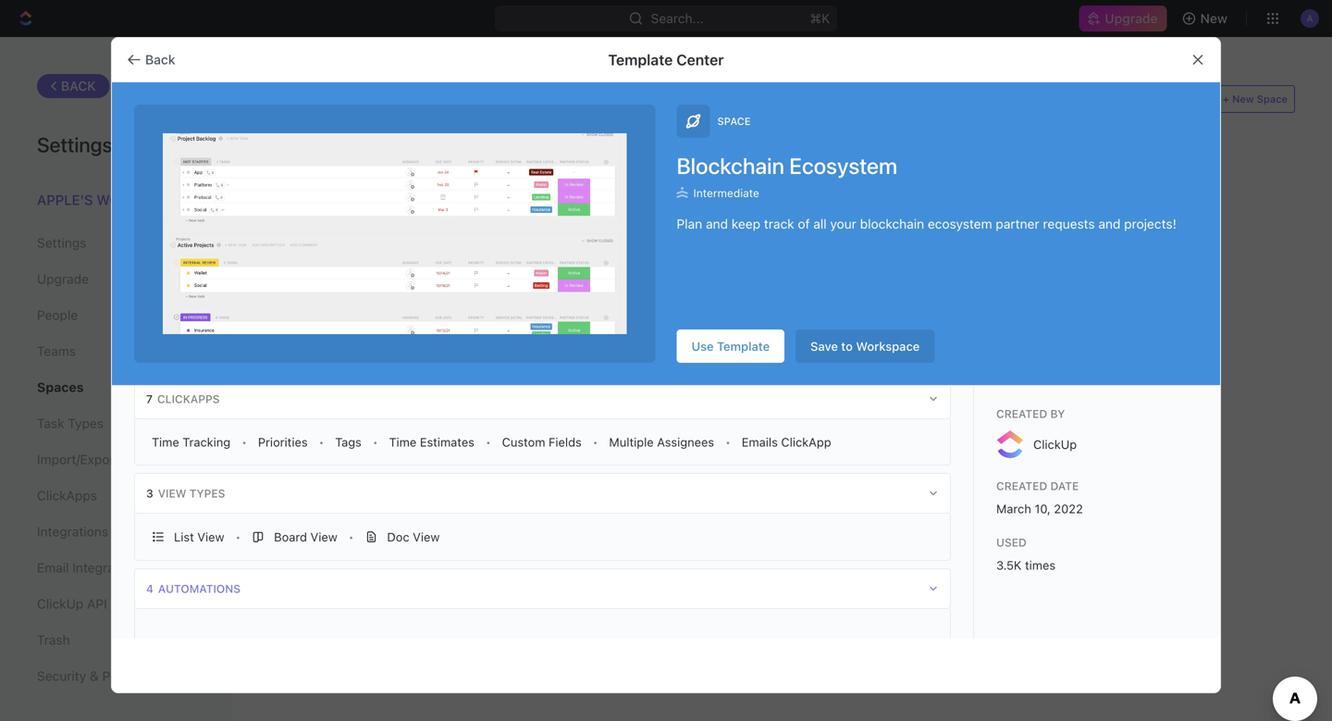 Task type: describe. For each thing, give the bounding box(es) containing it.
date
[[1051, 479, 1079, 492]]

clickup for clickup api
[[37, 596, 84, 611]]

spaces inside spaces link
[[37, 379, 84, 395]]

priorities
[[258, 435, 308, 449]]

types
[[68, 416, 104, 431]]

• for tags
[[373, 435, 378, 448]]

back
[[145, 52, 175, 67]]

email integration link
[[37, 552, 193, 584]]

save
[[811, 339, 838, 353]]

multiple
[[609, 435, 654, 449]]

archived spaces (0)
[[374, 91, 532, 109]]

center
[[677, 51, 724, 68]]

security & permissions
[[37, 668, 174, 684]]

• right board view
[[349, 530, 354, 543]]

1 and from the left
[[706, 216, 728, 231]]

settings inside settings link
[[37, 235, 86, 250]]

integrations link
[[37, 516, 193, 547]]

created for created date march 10, 2022
[[997, 479, 1048, 492]]

teams
[[37, 343, 76, 359]]

blockchain ecosystem
[[677, 153, 898, 179]]

times
[[1026, 558, 1056, 572]]

clickapp
[[782, 435, 832, 449]]

list view
[[174, 530, 224, 544]]

blockchain
[[677, 153, 785, 179]]

• right list view
[[236, 530, 241, 543]]

time for time tracking
[[152, 435, 179, 449]]

email
[[37, 560, 69, 575]]

people
[[37, 307, 78, 323]]

view
[[158, 487, 187, 500]]

keep
[[732, 216, 761, 231]]

0 vertical spatial space
[[1258, 93, 1288, 105]]

emails clickapp
[[742, 435, 832, 449]]

email integration
[[37, 560, 137, 575]]

2022
[[1055, 502, 1084, 516]]

people link
[[37, 299, 193, 331]]

projects!
[[1125, 216, 1177, 231]]

3
[[146, 487, 153, 500]]

list
[[174, 530, 194, 544]]

clickapps link
[[37, 480, 193, 511]]

assignees
[[657, 435, 715, 449]]

back
[[61, 78, 96, 93]]

partner
[[996, 216, 1040, 231]]

1 vertical spatial space
[[718, 115, 751, 127]]

of
[[798, 216, 810, 231]]

created by
[[997, 407, 1066, 420]]

search...
[[651, 11, 704, 26]]

security
[[37, 668, 86, 684]]

(1)
[[328, 91, 346, 109]]

view for doc view
[[413, 530, 440, 544]]

trash link
[[37, 624, 193, 656]]

tracking
[[183, 435, 231, 449]]

• for time estimates
[[486, 435, 491, 448]]

0 horizontal spatial template
[[608, 51, 673, 68]]

3 view types
[[146, 487, 225, 500]]

fields
[[549, 435, 582, 449]]

1 vertical spatial upgrade link
[[37, 263, 193, 295]]

plan
[[677, 216, 703, 231]]

use template
[[692, 339, 770, 353]]

plan and keep track of all your blockchain ecosystem partner requests and projects!
[[677, 216, 1177, 231]]

your
[[831, 216, 857, 231]]

back button
[[119, 45, 187, 75]]

(0)
[[512, 91, 532, 109]]

trash
[[37, 632, 70, 647]]

automations
[[158, 582, 241, 595]]

spaces down center
[[667, 91, 723, 109]]

created date march 10, 2022
[[997, 479, 1084, 516]]

use
[[692, 339, 714, 353]]

1 settings from the top
[[37, 132, 112, 156]]

⌘k
[[810, 11, 830, 26]]

task
[[37, 416, 64, 431]]

created for created by
[[997, 407, 1048, 420]]

track
[[764, 216, 795, 231]]

spaces left (1)
[[268, 91, 324, 109]]

board
[[274, 530, 307, 544]]

1 horizontal spatial workspace
[[856, 339, 920, 353]]

archived
[[374, 91, 448, 109]]

teams link
[[37, 336, 193, 367]]

integrations
[[37, 524, 108, 539]]

doc view
[[387, 530, 440, 544]]

4
[[146, 582, 154, 595]]

time tracking
[[152, 435, 231, 449]]

emails
[[742, 435, 778, 449]]

clickup api
[[37, 596, 107, 611]]

save to workspace
[[811, 339, 920, 353]]

security & permissions link
[[37, 660, 193, 692]]



Task type: locate. For each thing, give the bounding box(es) containing it.
apple's
[[37, 192, 93, 208]]

clickapps
[[37, 488, 97, 503]]

2 and from the left
[[1099, 216, 1121, 231]]

• right fields
[[593, 435, 598, 448]]

spaces left (0)
[[452, 91, 508, 109]]

workspace inside settings 'element'
[[97, 192, 182, 208]]

1 view from the left
[[197, 530, 224, 544]]

workspace up settings link
[[97, 192, 182, 208]]

10,
[[1035, 502, 1051, 516]]

import/export link
[[37, 444, 193, 475]]

2 view from the left
[[311, 530, 338, 544]]

7
[[146, 392, 153, 405]]

1 vertical spatial clickup
[[37, 596, 84, 611]]

space
[[1258, 93, 1288, 105], [718, 115, 751, 127]]

0 vertical spatial upgrade link
[[1080, 6, 1168, 31]]

1 horizontal spatial clickup
[[1034, 437, 1077, 451]]

• left emails
[[726, 435, 731, 448]]

0 vertical spatial settings
[[37, 132, 112, 156]]

1 horizontal spatial upgrade
[[1105, 11, 1158, 26]]

import/export
[[37, 452, 119, 467]]

spaces link
[[37, 372, 193, 403]]

created up the march
[[997, 479, 1048, 492]]

inaccessible
[[560, 91, 663, 109]]

0 vertical spatial created
[[997, 407, 1048, 420]]

1 horizontal spatial view
[[311, 530, 338, 544]]

settings link
[[37, 227, 193, 259]]

view right board
[[311, 530, 338, 544]]

custom fields
[[502, 435, 582, 449]]

0 horizontal spatial workspace
[[97, 192, 182, 208]]

march
[[997, 502, 1032, 516]]

used 3.5k times
[[997, 536, 1056, 572]]

new right +
[[1233, 93, 1255, 105]]

and right plan
[[706, 216, 728, 231]]

integration
[[72, 560, 137, 575]]

view
[[197, 530, 224, 544], [311, 530, 338, 544], [413, 530, 440, 544]]

7 clickapps
[[146, 392, 220, 405]]

custom
[[502, 435, 546, 449]]

inaccessible spaces
[[560, 91, 727, 109]]

1 horizontal spatial upgrade link
[[1080, 6, 1168, 31]]

2 created from the top
[[997, 479, 1048, 492]]

and
[[706, 216, 728, 231], [1099, 216, 1121, 231]]

spaces down teams
[[37, 379, 84, 395]]

ecosystem
[[928, 216, 993, 231]]

1 horizontal spatial and
[[1099, 216, 1121, 231]]

template right use at top right
[[717, 339, 770, 353]]

0 vertical spatial new
[[1201, 11, 1228, 26]]

• left tags on the bottom of page
[[319, 435, 324, 448]]

new inside button
[[1201, 11, 1228, 26]]

1 created from the top
[[997, 407, 1048, 420]]

time left tracking
[[152, 435, 179, 449]]

by
[[1051, 407, 1066, 420]]

settings
[[37, 132, 112, 156], [37, 235, 86, 250]]

4 automations
[[146, 582, 241, 595]]

1 vertical spatial workspace
[[856, 339, 920, 353]]

multiple assignees
[[609, 435, 715, 449]]

time for time estimates
[[389, 435, 417, 449]]

1 vertical spatial template
[[717, 339, 770, 353]]

upgrade link left "new" button
[[1080, 6, 1168, 31]]

&
[[90, 668, 99, 684]]

0 vertical spatial workspace
[[97, 192, 182, 208]]

tags
[[335, 435, 362, 449]]

3 view from the left
[[413, 530, 440, 544]]

2 time from the left
[[389, 435, 417, 449]]

clickup api link
[[37, 588, 193, 620]]

created inside the created date march 10, 2022
[[997, 479, 1048, 492]]

api
[[87, 596, 107, 611]]

settings up apple's
[[37, 132, 112, 156]]

doc
[[387, 530, 410, 544]]

and right requests
[[1099, 216, 1121, 231]]

permissions
[[102, 668, 174, 684]]

1 vertical spatial upgrade
[[37, 271, 89, 286]]

spaces (1)
[[268, 91, 346, 109]]

workspace right to
[[856, 339, 920, 353]]

settings element
[[0, 37, 231, 721]]

1 vertical spatial created
[[997, 479, 1048, 492]]

0 horizontal spatial clickup
[[37, 596, 84, 611]]

+
[[1223, 93, 1230, 105]]

task types
[[37, 416, 104, 431]]

+ new space
[[1223, 93, 1288, 105]]

clickup down "by"
[[1034, 437, 1077, 451]]

estimates
[[420, 435, 475, 449]]

3.5k
[[997, 558, 1022, 572]]

new button
[[1175, 4, 1239, 33]]

• for time tracking
[[242, 435, 247, 448]]

1 time from the left
[[152, 435, 179, 449]]

clickup for clickup
[[1034, 437, 1077, 451]]

clickup inside clickup api link
[[37, 596, 84, 611]]

intermediate
[[694, 186, 760, 199]]

view for board view
[[311, 530, 338, 544]]

types
[[190, 487, 225, 500]]

view for list view
[[197, 530, 224, 544]]

space up blockchain
[[718, 115, 751, 127]]

space right +
[[1258, 93, 1288, 105]]

apple's workspace
[[37, 192, 182, 208]]

1 vertical spatial settings
[[37, 235, 86, 250]]

settings down apple's
[[37, 235, 86, 250]]

0 horizontal spatial new
[[125, 417, 149, 430]]

2 horizontal spatial view
[[413, 530, 440, 544]]

workspace
[[97, 192, 182, 208], [856, 339, 920, 353]]

time estimates
[[389, 435, 475, 449]]

• left 'custom'
[[486, 435, 491, 448]]

• for priorities
[[319, 435, 324, 448]]

clickapps
[[157, 392, 220, 405]]

requests
[[1043, 216, 1095, 231]]

2 vertical spatial new
[[125, 417, 149, 430]]

0 horizontal spatial time
[[152, 435, 179, 449]]

time
[[152, 435, 179, 449], [389, 435, 417, 449]]

upgrade link
[[1080, 6, 1168, 31], [37, 263, 193, 295]]

1 horizontal spatial space
[[1258, 93, 1288, 105]]

1 horizontal spatial time
[[389, 435, 417, 449]]

upgrade left "new" button
[[1105, 11, 1158, 26]]

view right list
[[197, 530, 224, 544]]

0 horizontal spatial upgrade
[[37, 271, 89, 286]]

1 horizontal spatial new
[[1201, 11, 1228, 26]]

upgrade up people
[[37, 271, 89, 286]]

new inside settings 'element'
[[125, 417, 149, 430]]

0 vertical spatial clickup
[[1034, 437, 1077, 451]]

upgrade link down settings link
[[37, 263, 193, 295]]

new
[[1201, 11, 1228, 26], [1233, 93, 1255, 105], [125, 417, 149, 430]]

• right tracking
[[242, 435, 247, 448]]

new up +
[[1201, 11, 1228, 26]]

new down 7
[[125, 417, 149, 430]]

clickup up trash
[[37, 596, 84, 611]]

1 vertical spatial new
[[1233, 93, 1255, 105]]

all
[[814, 216, 827, 231]]

board view
[[274, 530, 338, 544]]

0 horizontal spatial view
[[197, 530, 224, 544]]

0 horizontal spatial space
[[718, 115, 751, 127]]

• right tags on the bottom of page
[[373, 435, 378, 448]]

template up 'inaccessible spaces'
[[608, 51, 673, 68]]

• for custom fields
[[593, 435, 598, 448]]

used
[[997, 536, 1027, 549]]

upgrade inside settings 'element'
[[37, 271, 89, 286]]

0 vertical spatial upgrade
[[1105, 11, 1158, 26]]

• for multiple assignees
[[726, 435, 731, 448]]

0 horizontal spatial upgrade link
[[37, 263, 193, 295]]

1 horizontal spatial template
[[717, 339, 770, 353]]

created
[[997, 407, 1048, 420], [997, 479, 1048, 492]]

view right doc
[[413, 530, 440, 544]]

blockchain
[[860, 216, 925, 231]]

2 settings from the top
[[37, 235, 86, 250]]

0 horizontal spatial and
[[706, 216, 728, 231]]

0 vertical spatial template
[[608, 51, 673, 68]]

ecosystem
[[790, 153, 898, 179]]

upgrade
[[1105, 11, 1158, 26], [37, 271, 89, 286]]

to
[[842, 339, 853, 353]]

created left "by"
[[997, 407, 1048, 420]]

back link
[[37, 74, 110, 98]]

template center
[[608, 51, 724, 68]]

time left estimates
[[389, 435, 417, 449]]

2 horizontal spatial new
[[1233, 93, 1255, 105]]



Task type: vqa. For each thing, say whether or not it's contained in the screenshot.
Inaccessible Spaces
yes



